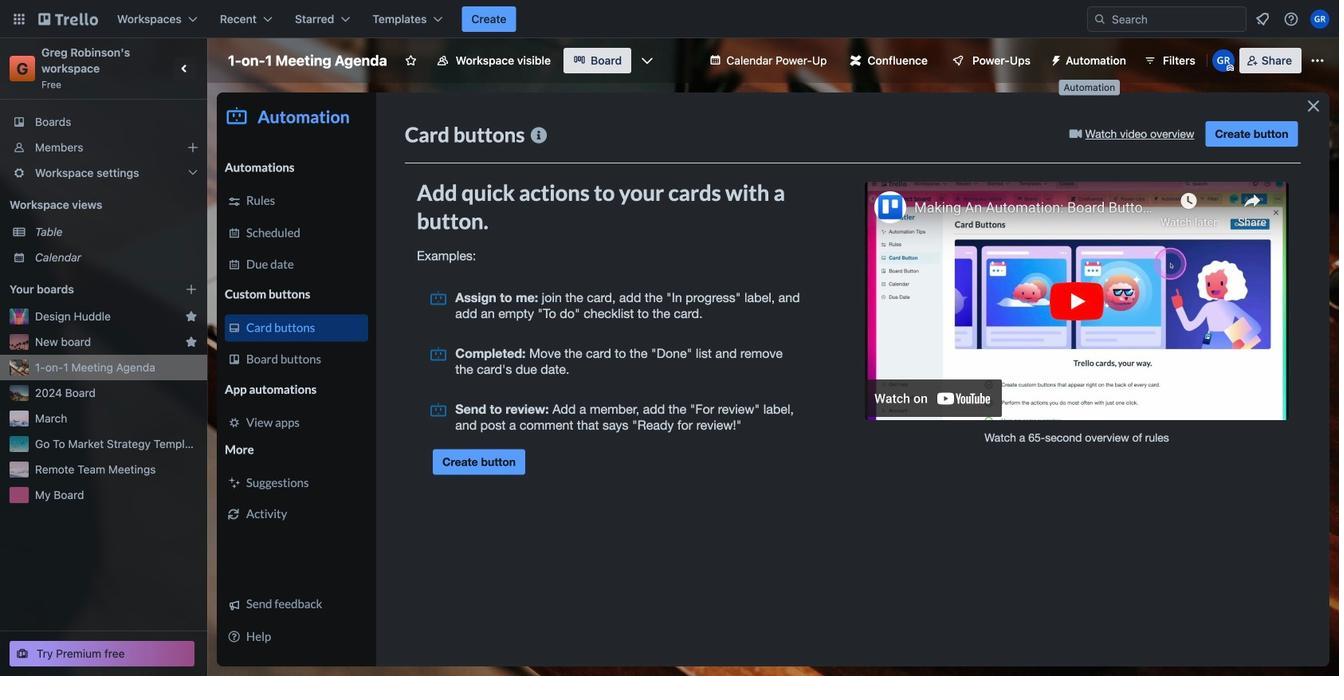 Task type: locate. For each thing, give the bounding box(es) containing it.
sm image
[[1044, 48, 1066, 70]]

1 starred icon image from the top
[[185, 310, 198, 323]]

starred icon image
[[185, 310, 198, 323], [185, 336, 198, 348]]

add board image
[[185, 283, 198, 296]]

Board name text field
[[220, 48, 395, 73]]

star or unstar board image
[[405, 54, 418, 67]]

search image
[[1094, 13, 1107, 26]]

0 vertical spatial starred icon image
[[185, 310, 198, 323]]

2 starred icon image from the top
[[185, 336, 198, 348]]

this member is an admin of this board. image
[[1227, 65, 1234, 72]]

tooltip
[[1059, 80, 1120, 95]]

primary element
[[0, 0, 1340, 38]]

greg robinson (gregrobinson96) image
[[1213, 49, 1235, 72]]

show menu image
[[1310, 53, 1326, 69]]

1 vertical spatial starred icon image
[[185, 336, 198, 348]]



Task type: vqa. For each thing, say whether or not it's contained in the screenshot.
2nd Starred Icon from the top
yes



Task type: describe. For each thing, give the bounding box(es) containing it.
confluence icon image
[[850, 55, 862, 66]]

open information menu image
[[1284, 11, 1300, 27]]

workspace navigation collapse icon image
[[174, 57, 196, 80]]

0 notifications image
[[1254, 10, 1273, 29]]

customize views image
[[640, 53, 656, 69]]

back to home image
[[38, 6, 98, 32]]

Search field
[[1107, 8, 1246, 30]]

your boards with 8 items element
[[10, 280, 161, 299]]

greg robinson (gregrobinson96) image
[[1311, 10, 1330, 29]]



